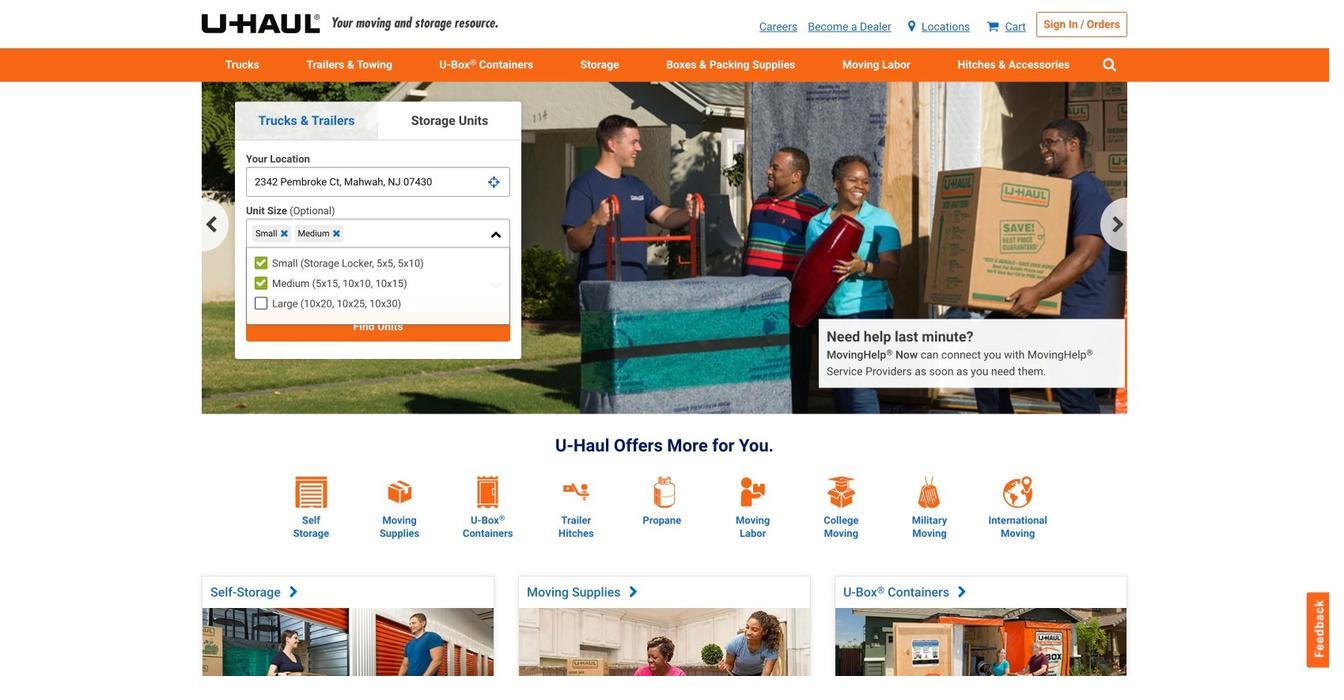 Task type: locate. For each thing, give the bounding box(es) containing it.
u-haul moving supplies box icon image
[[381, 477, 419, 509], [387, 480, 413, 506]]

Zip or City, State or Landmark text field
[[246, 167, 511, 197]]

u-haul trailer hitch icon image
[[557, 477, 595, 509], [581, 485, 588, 490]]

couple loading a storage unit at a u-haul facility image
[[203, 609, 494, 677]]

5 menu item from the left
[[819, 48, 935, 82]]

1 u-haul u-box container icon image from the left
[[472, 477, 504, 509]]

international moves icon image
[[1003, 477, 1034, 509]]

6 menu item from the left
[[935, 48, 1094, 82]]

moving help service providers helping a family unload their u-haul moving truck image
[[202, 82, 1128, 414]]

u-haul self-storage icon image
[[296, 477, 327, 509], [296, 477, 327, 508]]

u-haul propane tank icon image
[[649, 477, 681, 509], [654, 477, 675, 509]]

u-haul college moving icon image
[[826, 477, 857, 509]]

2 u-haul moving labor icon image from the left
[[739, 476, 766, 509]]

banner
[[0, 0, 1330, 82], [202, 82, 1128, 422]]

u-haul u-box container icon image
[[472, 477, 504, 509], [478, 477, 498, 509]]

military tags icon image
[[914, 477, 946, 509]]

navigation
[[202, 198, 1128, 252]]

menu item
[[202, 48, 283, 82], [283, 48, 416, 82], [557, 48, 643, 82], [643, 48, 819, 82], [819, 48, 935, 82], [935, 48, 1094, 82]]

u-haul moving labor icon image
[[737, 476, 769, 509], [739, 476, 766, 509]]

menu
[[202, 48, 1128, 82]]

family loading a u-box container in their driveway image
[[836, 609, 1127, 677]]

form
[[246, 151, 511, 342]]

2 u-haul u-box container icon image from the left
[[478, 477, 498, 509]]

tab list
[[235, 102, 522, 140]]



Task type: vqa. For each thing, say whether or not it's contained in the screenshot.
1st U-Haul U-Box Container Icon
yes



Task type: describe. For each thing, give the bounding box(es) containing it.
family loading u-haul boxes in their kitchen image
[[519, 609, 811, 677]]

2 u-haul propane tank icon image from the left
[[654, 477, 675, 509]]

1 u-haul propane tank icon image from the left
[[649, 477, 681, 509]]

1 menu item from the left
[[202, 48, 283, 82]]

use my current location image
[[488, 177, 500, 189]]

1 u-haul moving labor icon image from the left
[[737, 476, 769, 509]]

4 menu item from the left
[[643, 48, 819, 82]]

3 menu item from the left
[[557, 48, 643, 82]]

2 menu item from the left
[[283, 48, 416, 82]]



